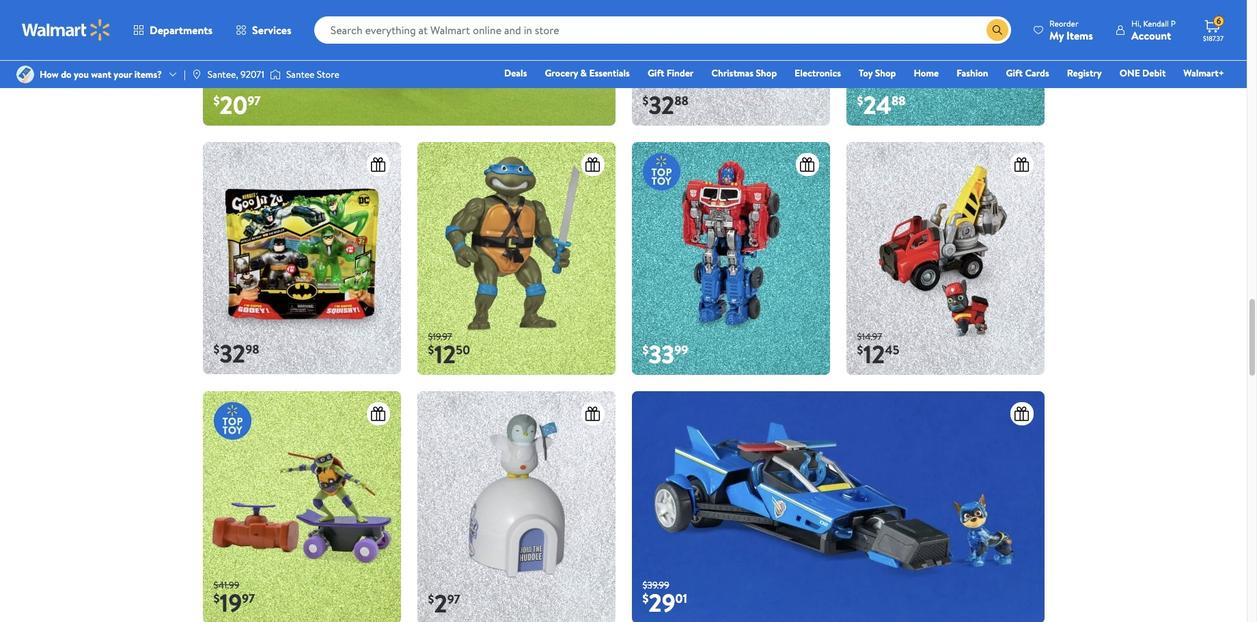 Task type: vqa. For each thing, say whether or not it's contained in the screenshot.
|
yes



Task type: describe. For each thing, give the bounding box(es) containing it.
 image for how do you want your items?
[[16, 66, 34, 83]]

hi, kendall p account
[[1132, 17, 1176, 43]]

$ inside "$ 33 99"
[[643, 342, 649, 359]]

$39.99 $ 29 01
[[643, 579, 688, 621]]

$ inside $41.99 $ 19 97
[[214, 591, 220, 608]]

grocery & essentials link
[[539, 66, 636, 81]]

one debit link
[[1114, 66, 1173, 81]]

88 for 32
[[675, 92, 689, 110]]

dc direct - super powers vehicles - wv1 - batwing image
[[203, 0, 616, 126]]

$ inside $19.97 $ 12 50
[[428, 342, 434, 359]]

departments button
[[122, 14, 224, 46]]

you
[[74, 68, 89, 81]]

01
[[676, 591, 688, 608]]

paw patrol: the mighty movie cruiser with lights, sounds & chase figure, ages 3+ image
[[632, 392, 1045, 623]]

98
[[246, 341, 259, 358]]

walmart image
[[22, 19, 111, 41]]

deals
[[504, 66, 527, 80]]

fashion
[[957, 66, 989, 80]]

home link
[[908, 66, 946, 81]]

$ 20 97
[[214, 88, 261, 123]]

pudgy penguins collectible figures 1 igloo pack, 12 styles to collect image
[[417, 392, 616, 623]]

$ inside $ 20 97
[[214, 92, 220, 110]]

97 for 20
[[248, 92, 261, 110]]

50
[[456, 342, 470, 359]]

my
[[1050, 28, 1065, 43]]

walmart+
[[1184, 66, 1225, 80]]

$39.99
[[643, 579, 670, 593]]

6 $187.37
[[1204, 15, 1224, 43]]

gift cards link
[[1000, 66, 1056, 81]]

shop for toy shop
[[875, 66, 897, 80]]

19
[[220, 587, 242, 621]]

kendall
[[1144, 17, 1170, 29]]

$14.97 $ 12 45
[[858, 330, 900, 372]]

92071
[[241, 68, 264, 81]]

items?
[[134, 68, 162, 81]]

24
[[864, 88, 892, 123]]

12 for 32
[[434, 338, 456, 372]]

6
[[1217, 15, 1222, 27]]

walmart+ link
[[1178, 66, 1231, 81]]

88 for 24
[[892, 92, 906, 110]]

electronics link
[[789, 66, 848, 81]]

cards
[[1026, 66, 1050, 80]]

$ 33 99
[[643, 338, 689, 372]]

Search search field
[[314, 16, 1012, 44]]

your
[[114, 68, 132, 81]]

Walmart Site-Wide search field
[[314, 16, 1012, 44]]

store
[[317, 68, 340, 81]]

toy shop
[[859, 66, 897, 80]]

32 for $ 32 98
[[220, 337, 246, 371]]

$41.99 $ 19 97
[[214, 579, 255, 621]]

electronics
[[795, 66, 842, 80]]

33
[[649, 338, 675, 372]]

gift finder link
[[642, 66, 700, 81]]

adventure force 2.4g krakatoa radio controlled dragon with lights & sound image
[[847, 0, 1045, 126]]

gift for gift cards
[[1007, 66, 1023, 80]]

services button
[[224, 14, 303, 46]]

$ 32 88
[[643, 88, 689, 123]]

teenage mutant ninja turtles 12" original classic leonardo giant figure image
[[417, 142, 616, 375]]

$19.97
[[428, 330, 452, 344]]

how
[[40, 68, 59, 81]]

want
[[91, 68, 111, 81]]

$ 2 97
[[428, 587, 461, 622]]

essentials
[[590, 66, 630, 80]]

20
[[220, 88, 248, 123]]

$ inside $ 32 98
[[214, 341, 220, 358]]

|
[[184, 68, 186, 81]]

do
[[61, 68, 72, 81]]

batman, tech defender batmobile with blaster launcher image
[[632, 0, 830, 126]]

$187.37
[[1204, 33, 1224, 43]]

christmas shop link
[[706, 66, 783, 81]]

&
[[581, 66, 587, 80]]

$ inside $ 24 88
[[858, 92, 864, 110]]

toy
[[859, 66, 873, 80]]

debit
[[1143, 66, 1166, 80]]

fashion link
[[951, 66, 995, 81]]

99
[[675, 342, 689, 359]]

$ inside $ 32 88
[[643, 92, 649, 110]]

 image for santee store
[[270, 68, 281, 81]]



Task type: locate. For each thing, give the bounding box(es) containing it.
1 shop from the left
[[756, 66, 777, 80]]

reorder my items
[[1050, 17, 1094, 43]]

$ inside $ 2 97
[[428, 591, 434, 609]]

32 for $ 32 88
[[649, 88, 675, 123]]

88 inside $ 32 88
[[675, 92, 689, 110]]

items
[[1067, 28, 1094, 43]]

0 horizontal spatial 32
[[220, 337, 246, 371]]

$
[[214, 92, 220, 110], [643, 92, 649, 110], [858, 92, 864, 110], [214, 341, 220, 358], [428, 342, 434, 359], [643, 342, 649, 359], [858, 342, 864, 359], [214, 591, 220, 608], [643, 591, 649, 608], [428, 591, 434, 609]]

$19.97 $ 12 50
[[428, 330, 470, 372]]

shop right the christmas on the right top of the page
[[756, 66, 777, 80]]

88 down toy shop link
[[892, 92, 906, 110]]

2 horizontal spatial  image
[[270, 68, 281, 81]]

account
[[1132, 28, 1172, 43]]

97 inside $ 20 97
[[248, 92, 261, 110]]

1 horizontal spatial 12
[[864, 338, 885, 372]]

$41.99
[[214, 579, 240, 593]]

1 88 from the left
[[675, 92, 689, 110]]

shop inside christmas shop link
[[756, 66, 777, 80]]

shop inside toy shop link
[[875, 66, 897, 80]]

32
[[649, 88, 675, 123], [220, 337, 246, 371]]

heroes of goo jit zu licensed dc s2 versus pk - metallic batman vs the riddler image
[[203, 142, 401, 375]]

gift inside gift finder 'link'
[[648, 66, 665, 80]]

$ inside $39.99 $ 29 01
[[643, 591, 649, 608]]

hi,
[[1132, 17, 1142, 29]]

$ 32 98
[[214, 337, 259, 371]]

$14.97
[[858, 330, 883, 344]]

2 shop from the left
[[875, 66, 897, 80]]

shop for christmas shop
[[756, 66, 777, 80]]

97 inside $41.99 $ 19 97
[[242, 591, 255, 608]]

1 horizontal spatial shop
[[875, 66, 897, 80]]

santee,
[[208, 68, 238, 81]]

1 gift from the left
[[648, 66, 665, 80]]

1 horizontal spatial gift
[[1007, 66, 1023, 80]]

gift finder
[[648, 66, 694, 80]]

2 12 from the left
[[864, 338, 885, 372]]

12 for 33
[[864, 338, 885, 372]]

45
[[885, 342, 900, 359]]

88
[[675, 92, 689, 110], [892, 92, 906, 110]]

gift left finder at right
[[648, 66, 665, 80]]

gift cards
[[1007, 66, 1050, 80]]

services
[[252, 23, 292, 38]]

toy shop link
[[853, 66, 903, 81]]

santee, 92071
[[208, 68, 264, 81]]

christmas shop
[[712, 66, 777, 80]]

christmas
[[712, 66, 754, 80]]

santee
[[286, 68, 315, 81]]

transformers: bumblebee cyberverse adventures optimus prime kids toy action figure for boys and girls (9") image
[[632, 142, 830, 375]]

registry link
[[1061, 66, 1109, 81]]

88 inside $ 24 88
[[892, 92, 906, 110]]

gift
[[648, 66, 665, 80], [1007, 66, 1023, 80]]

1 horizontal spatial  image
[[191, 69, 202, 80]]

0 horizontal spatial  image
[[16, 66, 34, 83]]

 image left how
[[16, 66, 34, 83]]

grocery
[[545, 66, 578, 80]]

p
[[1172, 17, 1176, 29]]

one
[[1120, 66, 1141, 80]]

0 horizontal spatial 12
[[434, 338, 456, 372]]

29
[[649, 587, 676, 621]]

 image right "|" at the top left of the page
[[191, 69, 202, 80]]

gift inside the gift cards link
[[1007, 66, 1023, 80]]

one debit
[[1120, 66, 1166, 80]]

2 88 from the left
[[892, 92, 906, 110]]

12
[[434, 338, 456, 372], [864, 338, 885, 372]]

12 inside $19.97 $ 12 50
[[434, 338, 456, 372]]

registry
[[1068, 66, 1102, 80]]

1 12 from the left
[[434, 338, 456, 372]]

shop right toy
[[875, 66, 897, 80]]

88 down finder at right
[[675, 92, 689, 110]]

2 gift from the left
[[1007, 66, 1023, 80]]

97 for 2
[[448, 591, 461, 609]]

12 inside the $14.97 $ 12 45
[[864, 338, 885, 372]]

finder
[[667, 66, 694, 80]]

 image for santee, 92071
[[191, 69, 202, 80]]

1 vertical spatial 32
[[220, 337, 246, 371]]

departments
[[150, 23, 213, 38]]

santee store
[[286, 68, 340, 81]]

0 horizontal spatial shop
[[756, 66, 777, 80]]

97
[[248, 92, 261, 110], [242, 591, 255, 608], [448, 591, 461, 609]]

0 vertical spatial 32
[[649, 88, 675, 123]]

teenage mutant ninja turtles half pipe remote control donatello 2 peice green & purple image
[[203, 392, 401, 623]]

2
[[434, 587, 448, 622]]

how do you want your items?
[[40, 68, 162, 81]]

$ 24 88
[[858, 88, 906, 123]]

reorder
[[1050, 17, 1079, 29]]

home
[[914, 66, 939, 80]]

97 inside $ 2 97
[[448, 591, 461, 609]]

 image
[[16, 66, 34, 83], [270, 68, 281, 81], [191, 69, 202, 80]]

gift for gift finder
[[648, 66, 665, 80]]

$ inside the $14.97 $ 12 45
[[858, 342, 864, 359]]

rubble & crew, crane grabber toy truck with charger action figure, toys for kids ages 3+ image
[[847, 142, 1045, 375]]

1 horizontal spatial 32
[[649, 88, 675, 123]]

0 horizontal spatial 88
[[675, 92, 689, 110]]

search icon image
[[993, 25, 1004, 36]]

deals link
[[498, 66, 534, 81]]

grocery & essentials
[[545, 66, 630, 80]]

 image right 92071
[[270, 68, 281, 81]]

gift left cards
[[1007, 66, 1023, 80]]

0 horizontal spatial gift
[[648, 66, 665, 80]]

1 horizontal spatial 88
[[892, 92, 906, 110]]

shop
[[756, 66, 777, 80], [875, 66, 897, 80]]



